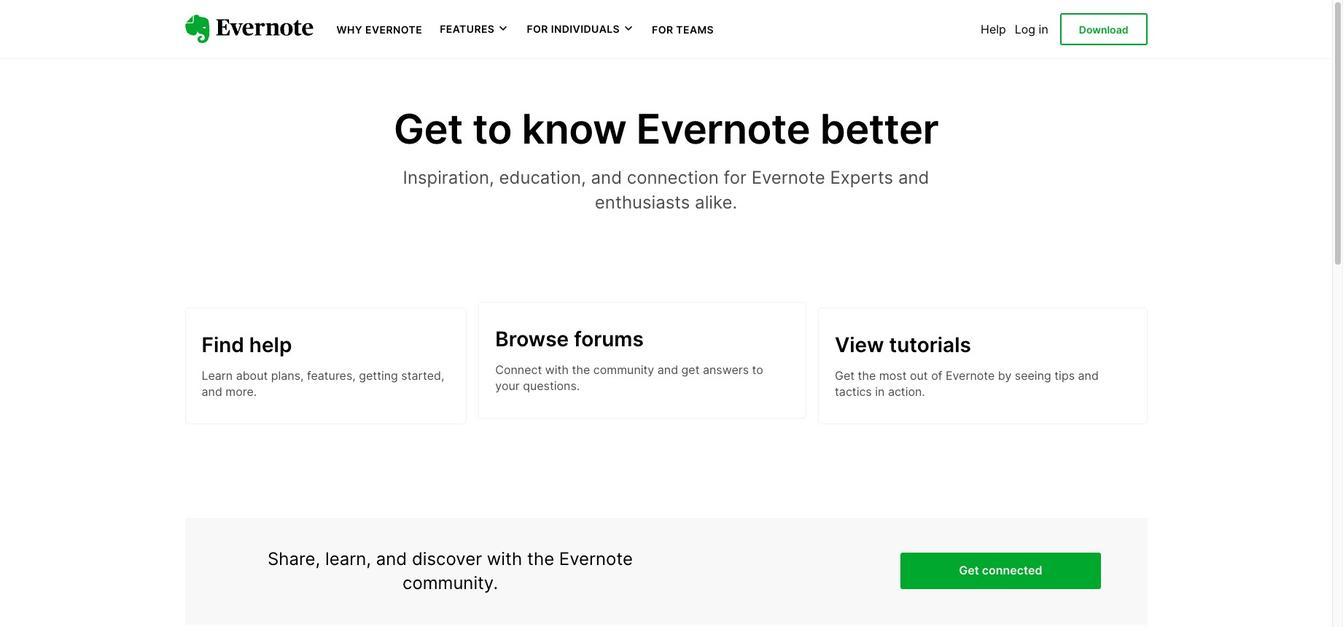 Task type: describe. For each thing, give the bounding box(es) containing it.
features button
[[440, 22, 509, 36]]

learn
[[202, 368, 233, 383]]

and up enthusiasts
[[591, 167, 622, 188]]

share,
[[268, 548, 320, 569]]

your
[[495, 379, 520, 393]]

share, learn, and discover with the evernote community.
[[268, 548, 633, 594]]

for for for teams
[[652, 23, 673, 36]]

and inside get the most out of evernote by seeing tips and tactics in action.
[[1078, 368, 1099, 383]]

log
[[1015, 22, 1036, 36]]

help
[[249, 333, 292, 358]]

more.
[[226, 384, 257, 399]]

community
[[593, 362, 654, 377]]

tutorials
[[889, 333, 971, 358]]

help
[[981, 22, 1006, 36]]

education,
[[499, 167, 586, 188]]

about
[[236, 368, 268, 383]]

for
[[724, 167, 747, 188]]

questions.
[[523, 379, 580, 393]]

teams
[[676, 23, 714, 36]]

why evernote
[[337, 23, 422, 36]]

answers
[[703, 362, 749, 377]]

and inside share, learn, and discover with the evernote community.
[[376, 548, 407, 569]]

action.
[[888, 384, 925, 399]]

experts
[[830, 167, 893, 188]]

evernote inside get the most out of evernote by seeing tips and tactics in action.
[[946, 368, 995, 383]]

for teams
[[652, 23, 714, 36]]

know
[[522, 104, 627, 154]]

the inside share, learn, and discover with the evernote community.
[[527, 548, 554, 569]]

for teams link
[[652, 22, 714, 36]]

find help
[[202, 333, 292, 358]]

and inside connect with the community and get answers to your questions.
[[658, 362, 678, 377]]

seeing
[[1015, 368, 1051, 383]]

get to know evernote better
[[394, 104, 939, 154]]

individuals
[[551, 23, 620, 35]]

connect
[[495, 362, 542, 377]]

started,
[[401, 368, 445, 383]]

get for get the most out of evernote by seeing tips and tactics in action.
[[835, 368, 855, 383]]

download link
[[1060, 13, 1147, 45]]

download
[[1079, 23, 1129, 36]]

connected
[[982, 563, 1042, 578]]

find
[[202, 333, 244, 358]]

and right experts
[[898, 167, 929, 188]]

alike.
[[695, 192, 737, 213]]

forums
[[574, 327, 644, 352]]

with inside share, learn, and discover with the evernote community.
[[487, 548, 522, 569]]

of
[[931, 368, 943, 383]]

0 vertical spatial to
[[473, 104, 512, 154]]

connect with the community and get answers to your questions.
[[495, 362, 763, 393]]

the inside get the most out of evernote by seeing tips and tactics in action.
[[858, 368, 876, 383]]



Task type: locate. For each thing, give the bounding box(es) containing it.
0 horizontal spatial the
[[527, 548, 554, 569]]

get for get to know evernote better
[[394, 104, 463, 154]]

browse forums
[[495, 327, 644, 352]]

for left the teams
[[652, 23, 673, 36]]

most
[[879, 368, 907, 383]]

2 vertical spatial get
[[959, 563, 979, 578]]

1 horizontal spatial the
[[572, 362, 590, 377]]

evernote
[[365, 23, 422, 36], [636, 104, 810, 154], [752, 167, 825, 188], [946, 368, 995, 383], [559, 548, 633, 569]]

in
[[1039, 22, 1049, 36], [875, 384, 885, 399]]

and left get
[[658, 362, 678, 377]]

the
[[572, 362, 590, 377], [858, 368, 876, 383], [527, 548, 554, 569]]

why evernote link
[[337, 22, 422, 36]]

0 horizontal spatial in
[[875, 384, 885, 399]]

plans,
[[271, 368, 304, 383]]

to up inspiration,
[[473, 104, 512, 154]]

0 horizontal spatial get
[[394, 104, 463, 154]]

log in
[[1015, 22, 1049, 36]]

get inside get connected link
[[959, 563, 979, 578]]

learn about plans, features, getting started, and more.
[[202, 368, 445, 399]]

help link
[[981, 22, 1006, 36]]

tips
[[1055, 368, 1075, 383]]

with
[[545, 362, 569, 377], [487, 548, 522, 569]]

get
[[682, 362, 700, 377]]

the inside connect with the community and get answers to your questions.
[[572, 362, 590, 377]]

with inside connect with the community and get answers to your questions.
[[545, 362, 569, 377]]

with up the questions.
[[545, 362, 569, 377]]

1 vertical spatial with
[[487, 548, 522, 569]]

inspiration,
[[403, 167, 494, 188]]

1 vertical spatial to
[[752, 362, 763, 377]]

and inside learn about plans, features, getting started, and more.
[[202, 384, 222, 399]]

in inside get the most out of evernote by seeing tips and tactics in action.
[[875, 384, 885, 399]]

and right tips
[[1078, 368, 1099, 383]]

1 vertical spatial get
[[835, 368, 855, 383]]

1 horizontal spatial in
[[1039, 22, 1049, 36]]

log in link
[[1015, 22, 1049, 36]]

community.
[[403, 573, 498, 594]]

and right learn,
[[376, 548, 407, 569]]

for individuals button
[[527, 22, 635, 36]]

for inside button
[[527, 23, 548, 35]]

get the most out of evernote by seeing tips and tactics in action.
[[835, 368, 1099, 399]]

features,
[[307, 368, 356, 383]]

in right the log
[[1039, 22, 1049, 36]]

with right discover
[[487, 548, 522, 569]]

view
[[835, 333, 884, 358]]

browse
[[495, 327, 569, 352]]

evernote logo image
[[185, 15, 313, 44]]

view tutorials
[[835, 333, 971, 358]]

getting
[[359, 368, 398, 383]]

1 horizontal spatial to
[[752, 362, 763, 377]]

and
[[591, 167, 622, 188], [898, 167, 929, 188], [658, 362, 678, 377], [1078, 368, 1099, 383], [202, 384, 222, 399], [376, 548, 407, 569]]

evernote inside inspiration, education, and connection for evernote experts and enthusiasts alike.
[[752, 167, 825, 188]]

features
[[440, 23, 495, 35]]

0 horizontal spatial for
[[527, 23, 548, 35]]

0 vertical spatial with
[[545, 362, 569, 377]]

0 vertical spatial get
[[394, 104, 463, 154]]

get up inspiration,
[[394, 104, 463, 154]]

to
[[473, 104, 512, 154], [752, 362, 763, 377]]

get left the connected
[[959, 563, 979, 578]]

0 horizontal spatial to
[[473, 104, 512, 154]]

inspiration, education, and connection for evernote experts and enthusiasts alike.
[[403, 167, 929, 213]]

by
[[998, 368, 1012, 383]]

get connected
[[959, 563, 1042, 578]]

discover
[[412, 548, 482, 569]]

2 horizontal spatial get
[[959, 563, 979, 578]]

enthusiasts
[[595, 192, 690, 213]]

better
[[820, 104, 939, 154]]

and down learn
[[202, 384, 222, 399]]

why
[[337, 23, 363, 36]]

get
[[394, 104, 463, 154], [835, 368, 855, 383], [959, 563, 979, 578]]

1 horizontal spatial with
[[545, 362, 569, 377]]

to inside connect with the community and get answers to your questions.
[[752, 362, 763, 377]]

tactics
[[835, 384, 872, 399]]

for
[[527, 23, 548, 35], [652, 23, 673, 36]]

to right answers
[[752, 362, 763, 377]]

0 vertical spatial in
[[1039, 22, 1049, 36]]

1 horizontal spatial get
[[835, 368, 855, 383]]

out
[[910, 368, 928, 383]]

get connected link
[[901, 553, 1101, 589]]

in down most
[[875, 384, 885, 399]]

1 horizontal spatial for
[[652, 23, 673, 36]]

get inside get the most out of evernote by seeing tips and tactics in action.
[[835, 368, 855, 383]]

evernote inside share, learn, and discover with the evernote community.
[[559, 548, 633, 569]]

1 vertical spatial in
[[875, 384, 885, 399]]

get for get connected
[[959, 563, 979, 578]]

0 horizontal spatial with
[[487, 548, 522, 569]]

connection
[[627, 167, 719, 188]]

2 horizontal spatial the
[[858, 368, 876, 383]]

for individuals
[[527, 23, 620, 35]]

for left individuals
[[527, 23, 548, 35]]

for for for individuals
[[527, 23, 548, 35]]

learn,
[[325, 548, 371, 569]]

get up tactics on the right
[[835, 368, 855, 383]]



Task type: vqa. For each thing, say whether or not it's contained in the screenshot.
learn,
yes



